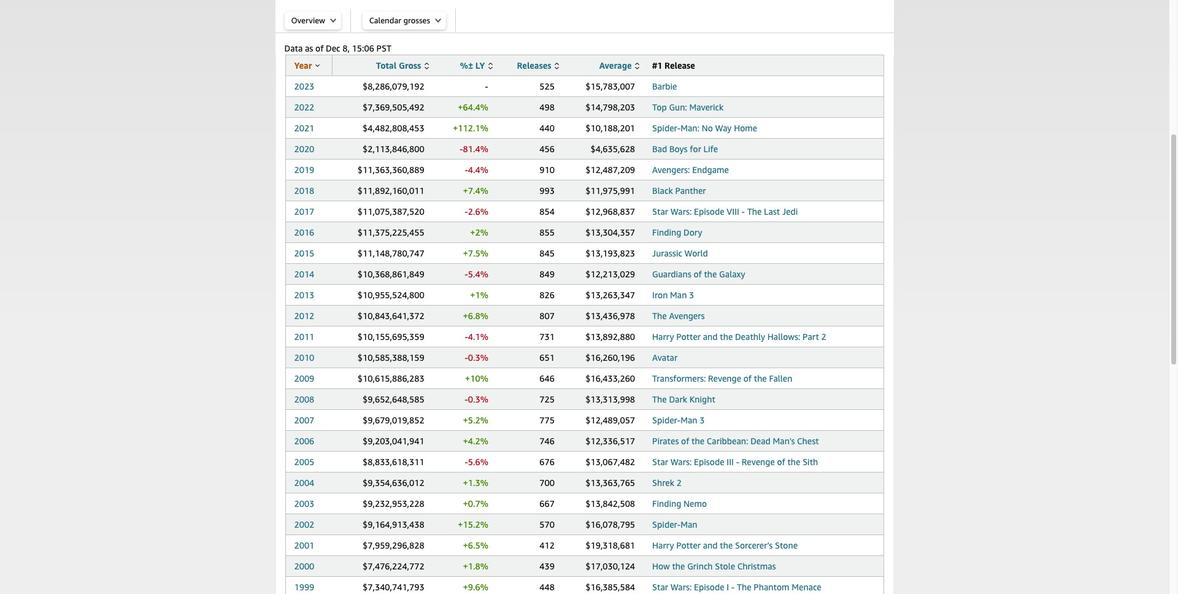Task type: locate. For each thing, give the bounding box(es) containing it.
harry up how
[[652, 540, 674, 551]]

star wars: episode iii - revenge of the sith link
[[652, 457, 818, 467]]

2009
[[294, 373, 314, 384]]

3 for spider-man 3
[[700, 415, 705, 425]]

man for spider-man
[[681, 519, 698, 530]]

2021
[[294, 123, 314, 133]]

2001
[[294, 540, 314, 551]]

finding up jurassic on the right
[[652, 227, 681, 238]]

- down the '+6.8%'
[[465, 331, 468, 342]]

2 vertical spatial spider-
[[652, 519, 681, 530]]

spider-man link
[[652, 519, 698, 530]]

807
[[540, 311, 555, 321]]

2002 link
[[294, 519, 314, 530]]

episode left viii
[[694, 206, 725, 217]]

the left dark
[[652, 394, 667, 404]]

guardians of the galaxy
[[652, 269, 745, 279]]

0 vertical spatial potter
[[676, 331, 701, 342]]

man down nemo on the right of page
[[681, 519, 698, 530]]

the right how
[[672, 561, 685, 571]]

2 vertical spatial wars:
[[671, 582, 692, 592]]

iii
[[727, 457, 734, 467]]

$10,368,861,849
[[358, 269, 425, 279]]

wars: up shrek 2
[[671, 457, 692, 467]]

potter down avengers
[[676, 331, 701, 342]]

3 episode from the top
[[694, 582, 725, 592]]

revenge up the knight
[[708, 373, 741, 384]]

man
[[670, 290, 687, 300], [681, 415, 698, 425], [681, 519, 698, 530]]

1 star from the top
[[652, 206, 668, 217]]

2 and from the top
[[703, 540, 718, 551]]

1 episode from the top
[[694, 206, 725, 217]]

and up how the grinch stole christmas link
[[703, 540, 718, 551]]

potter up grinch
[[676, 540, 701, 551]]

$11,075,387,520
[[358, 206, 425, 217]]

harry
[[652, 331, 674, 342], [652, 540, 674, 551]]

black
[[652, 185, 673, 196]]

star down how
[[652, 582, 668, 592]]

-0.3% for $9,652,648,585
[[465, 394, 488, 404]]

0 vertical spatial and
[[703, 331, 718, 342]]

1 wars: from the top
[[671, 206, 692, 217]]

3 for iron man 3
[[689, 290, 694, 300]]

0 vertical spatial -0.3%
[[465, 352, 488, 363]]

spider- for spider-man
[[652, 519, 681, 530]]

$8,833,618,311
[[363, 457, 425, 467]]

- down +7.5%
[[465, 269, 468, 279]]

0.3% for $10,585,388,159
[[468, 352, 488, 363]]

of down man's on the bottom of the page
[[777, 457, 785, 467]]

2007
[[294, 415, 314, 425]]

1 vertical spatial wars:
[[671, 457, 692, 467]]

0 vertical spatial harry
[[652, 331, 674, 342]]

2010 link
[[294, 352, 314, 363]]

christmas
[[738, 561, 776, 571]]

1 vertical spatial episode
[[694, 457, 725, 467]]

3 star from the top
[[652, 582, 668, 592]]

+1%
[[470, 290, 488, 300]]

746
[[540, 436, 555, 446]]

0 horizontal spatial 2
[[677, 477, 682, 488]]

1 vertical spatial harry
[[652, 540, 674, 551]]

412
[[540, 540, 555, 551]]

-5.6%
[[465, 457, 488, 467]]

2 vertical spatial star
[[652, 582, 668, 592]]

star wars: episode viii - the last jedi link
[[652, 206, 798, 217]]

avengers
[[669, 311, 705, 321]]

2 0.3% from the top
[[468, 394, 488, 404]]

1 vertical spatial -0.3%
[[465, 394, 488, 404]]

iron man 3 link
[[652, 290, 694, 300]]

avengers: endgame link
[[652, 164, 729, 175]]

and down avengers
[[703, 331, 718, 342]]

3 up avengers
[[689, 290, 694, 300]]

$11,375,225,455
[[358, 227, 425, 238]]

star for star wars: episode i - the phantom menace
[[652, 582, 668, 592]]

$16,433,260
[[586, 373, 635, 384]]

man down the dark knight
[[681, 415, 698, 425]]

2 potter from the top
[[676, 540, 701, 551]]

1 horizontal spatial 3
[[700, 415, 705, 425]]

845
[[540, 248, 555, 258]]

the left fallen
[[754, 373, 767, 384]]

+4.2%
[[463, 436, 488, 446]]

star wars: episode i - the phantom menace
[[652, 582, 822, 592]]

calendar grosses
[[369, 15, 430, 25]]

wars: down black panther
[[671, 206, 692, 217]]

$11,975,991
[[586, 185, 635, 196]]

releases
[[517, 60, 551, 71]]

0 vertical spatial episode
[[694, 206, 725, 217]]

$13,892,880
[[586, 331, 635, 342]]

0 vertical spatial 3
[[689, 290, 694, 300]]

dropdown image
[[435, 18, 441, 23]]

episode for viii
[[694, 206, 725, 217]]

-0.3% down +10%
[[465, 394, 488, 404]]

3
[[689, 290, 694, 300], [700, 415, 705, 425]]

finding down shrek 2
[[652, 498, 681, 509]]

2023 link
[[294, 81, 314, 91]]

wars: for star wars: episode viii - the last jedi
[[671, 206, 692, 217]]

2 vertical spatial man
[[681, 519, 698, 530]]

2012
[[294, 311, 314, 321]]

2 -0.3% from the top
[[465, 394, 488, 404]]

$19,318,681
[[586, 540, 635, 551]]

2000
[[294, 561, 314, 571]]

1 vertical spatial spider-
[[652, 415, 681, 425]]

2 right shrek
[[677, 477, 682, 488]]

1 finding from the top
[[652, 227, 681, 238]]

jurassic world link
[[652, 248, 708, 258]]

1 vertical spatial 0.3%
[[468, 394, 488, 404]]

dropdown image
[[330, 18, 336, 23]]

sith
[[803, 457, 818, 467]]

1 vertical spatial star
[[652, 457, 668, 467]]

harry for harry potter and the deathly hallows: part 2
[[652, 331, 674, 342]]

2008
[[294, 394, 314, 404]]

1 vertical spatial 3
[[700, 415, 705, 425]]

2015 link
[[294, 248, 314, 258]]

0 vertical spatial 0.3%
[[468, 352, 488, 363]]

0.3% down +10%
[[468, 394, 488, 404]]

average link
[[599, 60, 640, 71]]

2 finding from the top
[[652, 498, 681, 509]]

episode left "i"
[[694, 582, 725, 592]]

2 vertical spatial episode
[[694, 582, 725, 592]]

0 vertical spatial star
[[652, 206, 668, 217]]

man right iron
[[670, 290, 687, 300]]

0 horizontal spatial 3
[[689, 290, 694, 300]]

646
[[540, 373, 555, 384]]

0 vertical spatial man
[[670, 290, 687, 300]]

star for star wars: episode iii - revenge of the sith
[[652, 457, 668, 467]]

+7.5%
[[463, 248, 488, 258]]

- up +5.2%
[[465, 394, 468, 404]]

potter
[[676, 331, 701, 342], [676, 540, 701, 551]]

651
[[540, 352, 555, 363]]

- right "i"
[[731, 582, 735, 592]]

1 vertical spatial 2
[[677, 477, 682, 488]]

1999
[[294, 582, 314, 592]]

dead
[[751, 436, 771, 446]]

0 vertical spatial finding
[[652, 227, 681, 238]]

1 potter from the top
[[676, 331, 701, 342]]

- down +112.1%
[[460, 144, 463, 154]]

2000 link
[[294, 561, 314, 571]]

total gross
[[376, 60, 421, 71]]

1 spider- from the top
[[652, 123, 681, 133]]

2019
[[294, 164, 314, 175]]

how the grinch stole christmas link
[[652, 561, 776, 571]]

$13,067,482
[[586, 457, 635, 467]]

spider- for spider-man 3
[[652, 415, 681, 425]]

+112.1%
[[453, 123, 488, 133]]

deathly
[[735, 331, 765, 342]]

2 star from the top
[[652, 457, 668, 467]]

- down ly
[[485, 81, 488, 91]]

$9,232,953,228
[[363, 498, 425, 509]]

barbie link
[[652, 81, 677, 91]]

star wars: episode i - the phantom menace link
[[652, 582, 822, 592]]

avatar link
[[652, 352, 678, 363]]

and
[[703, 331, 718, 342], [703, 540, 718, 551]]

%±
[[460, 60, 473, 71]]

finding for finding nemo
[[652, 498, 681, 509]]

0 vertical spatial 2
[[821, 331, 826, 342]]

spider- down finding nemo
[[652, 519, 681, 530]]

the left sith on the bottom of page
[[788, 457, 801, 467]]

spider- up bad
[[652, 123, 681, 133]]

1 vertical spatial revenge
[[742, 457, 775, 467]]

- down -81.4%
[[465, 164, 468, 175]]

1 horizontal spatial 2
[[821, 331, 826, 342]]

1 vertical spatial finding
[[652, 498, 681, 509]]

1 harry from the top
[[652, 331, 674, 342]]

2016 link
[[294, 227, 314, 238]]

0 vertical spatial spider-
[[652, 123, 681, 133]]

1 vertical spatial potter
[[676, 540, 701, 551]]

2013 link
[[294, 290, 314, 300]]

way
[[715, 123, 732, 133]]

3 spider- from the top
[[652, 519, 681, 530]]

star up shrek
[[652, 457, 668, 467]]

wars: for star wars: episode iii - revenge of the sith
[[671, 457, 692, 467]]

harry up avatar
[[652, 331, 674, 342]]

1 vertical spatial man
[[681, 415, 698, 425]]

wars: for star wars: episode i - the phantom menace
[[671, 582, 692, 592]]

the down spider-man 3 link
[[692, 436, 705, 446]]

man for iron man 3
[[670, 290, 687, 300]]

1 -0.3% from the top
[[465, 352, 488, 363]]

$13,263,347
[[586, 290, 635, 300]]

star down black
[[652, 206, 668, 217]]

-
[[485, 81, 488, 91], [460, 144, 463, 154], [465, 164, 468, 175], [465, 206, 468, 217], [742, 206, 745, 217], [465, 269, 468, 279], [465, 331, 468, 342], [465, 352, 468, 363], [465, 394, 468, 404], [465, 457, 468, 467], [736, 457, 740, 467], [731, 582, 735, 592]]

revenge down the dead
[[742, 457, 775, 467]]

5.6%
[[468, 457, 488, 467]]

#1
[[652, 60, 662, 71]]

star
[[652, 206, 668, 217], [652, 457, 668, 467], [652, 582, 668, 592]]

the left galaxy
[[704, 269, 717, 279]]

2 episode from the top
[[694, 457, 725, 467]]

2023
[[294, 81, 314, 91]]

spider- up pirates
[[652, 415, 681, 425]]

top
[[652, 102, 667, 112]]

2019 link
[[294, 164, 314, 175]]

3 wars: from the top
[[671, 582, 692, 592]]

2.6%
[[468, 206, 488, 217]]

$4,635,628
[[591, 144, 635, 154]]

456
[[540, 144, 555, 154]]

2 right part
[[821, 331, 826, 342]]

-0.3% down -4.1%
[[465, 352, 488, 363]]

2 spider- from the top
[[652, 415, 681, 425]]

2 wars: from the top
[[671, 457, 692, 467]]

bad boys for life link
[[652, 144, 718, 154]]

2 harry from the top
[[652, 540, 674, 551]]

of left fallen
[[744, 373, 752, 384]]

1 and from the top
[[703, 331, 718, 342]]

1 vertical spatial and
[[703, 540, 718, 551]]

0 vertical spatial wars:
[[671, 206, 692, 217]]

3 down the knight
[[700, 415, 705, 425]]

star for star wars: episode viii - the last jedi
[[652, 206, 668, 217]]

1 0.3% from the top
[[468, 352, 488, 363]]

0.3% down 4.1%
[[468, 352, 488, 363]]

potter for harry potter and the deathly hallows: part 2
[[676, 331, 701, 342]]

episode left iii
[[694, 457, 725, 467]]

spider-
[[652, 123, 681, 133], [652, 415, 681, 425], [652, 519, 681, 530]]

wars: down grinch
[[671, 582, 692, 592]]



Task type: vqa. For each thing, say whether or not it's contained in the screenshot.


Task type: describe. For each thing, give the bounding box(es) containing it.
episode for i
[[694, 582, 725, 592]]

$13,313,998
[[586, 394, 635, 404]]

854
[[540, 206, 555, 217]]

home
[[734, 123, 757, 133]]

$12,487,209
[[586, 164, 635, 175]]

of down world
[[694, 269, 702, 279]]

the left deathly
[[720, 331, 733, 342]]

2020
[[294, 144, 314, 154]]

total gross link
[[376, 60, 429, 71]]

676
[[540, 457, 555, 467]]

- right viii
[[742, 206, 745, 217]]

448
[[540, 582, 555, 592]]

4.1%
[[468, 331, 488, 342]]

$7,476,224,772
[[363, 561, 425, 571]]

2022 link
[[294, 102, 314, 112]]

0 vertical spatial revenge
[[708, 373, 741, 384]]

harry potter and the deathly hallows: part 2
[[652, 331, 826, 342]]

pirates of the caribbean: dead man's chest link
[[652, 436, 819, 446]]

2011 link
[[294, 331, 314, 342]]

avengers: endgame
[[652, 164, 729, 175]]

finding for finding dory
[[652, 227, 681, 238]]

2018 link
[[294, 185, 314, 196]]

bad boys for life
[[652, 144, 718, 154]]

$12,336,517
[[586, 436, 635, 446]]

2014
[[294, 269, 314, 279]]

caribbean:
[[707, 436, 748, 446]]

2005 link
[[294, 457, 314, 467]]

harry potter and the sorcerer's stone link
[[652, 540, 798, 551]]

8,
[[343, 43, 350, 53]]

$10,615,886,283
[[358, 373, 425, 384]]

fallen
[[769, 373, 793, 384]]

man for spider-man 3
[[681, 415, 698, 425]]

$11,363,360,889
[[358, 164, 425, 175]]

the dark knight link
[[652, 394, 716, 404]]

avengers:
[[652, 164, 690, 175]]

of right pirates
[[681, 436, 689, 446]]

2002
[[294, 519, 314, 530]]

$10,955,524,800
[[358, 290, 425, 300]]

and for deathly
[[703, 331, 718, 342]]

spider-man: no way home
[[652, 123, 757, 133]]

+10%
[[465, 373, 488, 384]]

jurassic
[[652, 248, 682, 258]]

spider-man 3
[[652, 415, 705, 425]]

star wars: episode viii - the last jedi
[[652, 206, 798, 217]]

spider- for spider-man: no way home
[[652, 123, 681, 133]]

chest
[[797, 436, 819, 446]]

stone
[[775, 540, 798, 551]]

993
[[540, 185, 555, 196]]

gross
[[399, 60, 421, 71]]

-0.3% for $10,585,388,159
[[465, 352, 488, 363]]

$2,113,846,800
[[363, 144, 425, 154]]

- up +1.3%
[[465, 457, 468, 467]]

pst
[[377, 43, 392, 53]]

$12,968,837
[[586, 206, 635, 217]]

$13,304,357
[[586, 227, 635, 238]]

- down the +7.4%
[[465, 206, 468, 217]]

%± ly
[[460, 60, 485, 71]]

2004 link
[[294, 477, 314, 488]]

shrek
[[652, 477, 675, 488]]

guardians
[[652, 269, 692, 279]]

the left the 'last'
[[747, 206, 762, 217]]

top gun: maverick
[[652, 102, 724, 112]]

498
[[540, 102, 555, 112]]

4.4%
[[468, 164, 488, 175]]

$13,842,508
[[586, 498, 635, 509]]

the right "i"
[[737, 582, 752, 592]]

the down iron
[[652, 311, 667, 321]]

$9,203,041,941
[[363, 436, 425, 446]]

harry for harry potter and the sorcerer's stone
[[652, 540, 674, 551]]

finding nemo link
[[652, 498, 707, 509]]

iron man 3
[[652, 290, 694, 300]]

overview
[[291, 15, 325, 25]]

$9,354,636,012
[[363, 477, 425, 488]]

-81.4%
[[460, 144, 488, 154]]

570
[[540, 519, 555, 530]]

$9,164,913,438
[[363, 519, 425, 530]]

the avengers link
[[652, 311, 705, 321]]

phantom
[[754, 582, 790, 592]]

0.3% for $9,652,648,585
[[468, 394, 488, 404]]

+1.8%
[[463, 561, 488, 571]]

man:
[[681, 123, 700, 133]]

the up stole
[[720, 540, 733, 551]]

+2%
[[470, 227, 488, 238]]

- right iii
[[736, 457, 740, 467]]

for
[[690, 144, 701, 154]]

2010
[[294, 352, 314, 363]]

855
[[540, 227, 555, 238]]

$16,385,584
[[586, 582, 635, 592]]

$15,783,007
[[586, 81, 635, 91]]

how
[[652, 561, 670, 571]]

top gun: maverick link
[[652, 102, 724, 112]]

81.4%
[[463, 144, 488, 154]]

+9.6%
[[463, 582, 488, 592]]

$11,892,160,011
[[358, 185, 425, 196]]

-4.4%
[[465, 164, 488, 175]]

episode for iii
[[694, 457, 725, 467]]

pirates of the caribbean: dead man's chest
[[652, 436, 819, 446]]

potter for harry potter and the sorcerer's stone
[[676, 540, 701, 551]]

2012 link
[[294, 311, 314, 321]]

knight
[[690, 394, 716, 404]]

2015
[[294, 248, 314, 258]]

2004
[[294, 477, 314, 488]]

439
[[540, 561, 555, 571]]

2016
[[294, 227, 314, 238]]

+15.2%
[[458, 519, 488, 530]]

and for sorcerer's
[[703, 540, 718, 551]]

menace
[[792, 582, 822, 592]]

- down -4.1%
[[465, 352, 468, 363]]

$14,798,203
[[586, 102, 635, 112]]

of right 'as'
[[315, 43, 324, 53]]



